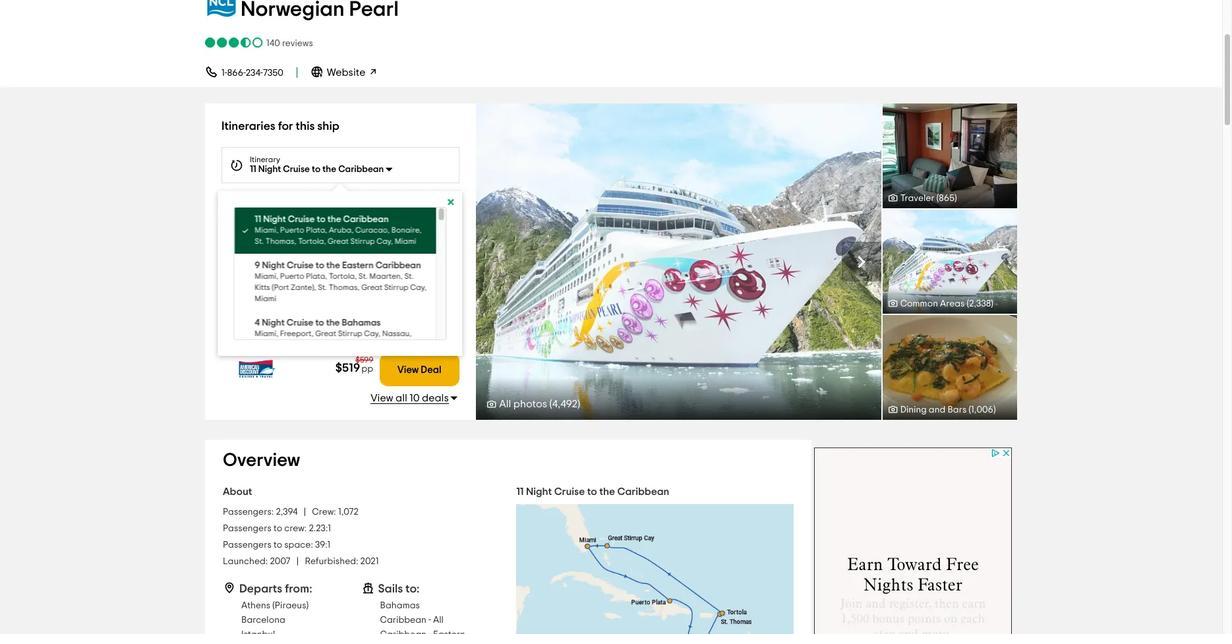 Task type: vqa. For each thing, say whether or not it's contained in the screenshot.


Task type: describe. For each thing, give the bounding box(es) containing it.
1 $519 from the top
[[335, 323, 360, 335]]

this
[[296, 121, 315, 133]]

great inside the 4 night cruise to the bahamas miami, freeport, great stirrup cay, nassau, miami
[[315, 330, 336, 338]]

route
[[241, 246, 269, 257]]

passengers:
[[223, 508, 274, 517]]

night for 9
[[262, 261, 285, 270]]

1 $599 $519 pp from the top
[[335, 317, 374, 335]]

cay, inside 11 night cruise to the caribbean miami, puerto plata, aruba, curacao, bonaire, st. thomas, tortola, great stirrup cay, miami
[[376, 237, 393, 245]]

nassau,
[[382, 330, 411, 338]]

miami inside 11 night cruise to the caribbean miami, puerto plata, aruba, curacao, bonaire, st. thomas, tortola, great stirrup cay, miami
[[394, 237, 416, 245]]

thomas, inside route miami, puerto plata, aruba, curacao, bonaire, st. thomas, tortola, great stirrup cay, miami
[[335, 267, 371, 276]]

2 vertical spatial 11
[[516, 487, 524, 497]]

traveler
[[901, 194, 935, 203]]

(piraeus)
[[273, 602, 309, 611]]

stirrup inside 9 night cruise to the eastern caribbean miami, puerto plata, tortola, st. maarten, st. kitts (port zante), st. thomas, great stirrup cay, miami
[[384, 284, 408, 292]]

caribbean inside bahamas caribbean - all
[[380, 616, 427, 625]]

departure date tuesday, 11/28/23
[[250, 202, 322, 220]]

to inside the 4 night cruise to the bahamas miami, freeport, great stirrup cay, nassau, miami
[[315, 319, 324, 328]]

sails to:
[[378, 584, 420, 596]]

great inside route miami, puerto plata, aruba, curacao, bonaire, st. thomas, tortola, great stirrup cay, miami
[[277, 276, 302, 286]]

puerto inside 9 night cruise to the eastern caribbean miami, puerto plata, tortola, st. maarten, st. kitts (port zante), st. thomas, great stirrup cay, miami
[[280, 272, 304, 280]]

miami, inside 9 night cruise to the eastern caribbean miami, puerto plata, tortola, st. maarten, st. kitts (port zante), st. thomas, great stirrup cay, miami
[[254, 272, 278, 280]]

cay, inside the 4 night cruise to the bahamas miami, freeport, great stirrup cay, nassau, miami
[[364, 330, 380, 338]]

1 $599 from the top
[[356, 317, 374, 325]]

departs from:
[[239, 584, 312, 596]]

view all 10 deals
[[371, 393, 449, 404]]

st. inside 11 night cruise to the caribbean miami, puerto plata, aruba, curacao, bonaire, st. thomas, tortola, great stirrup cay, miami
[[254, 237, 264, 245]]

) right bars
[[994, 406, 996, 415]]

common
[[901, 299, 938, 309]]

miami inside route miami, puerto plata, aruba, curacao, bonaire, st. thomas, tortola, great stirrup cay, miami
[[243, 286, 268, 295]]

full
[[662, 255, 682, 268]]

plata, inside 9 night cruise to the eastern caribbean miami, puerto plata, tortola, st. maarten, st. kitts (port zante), st. thomas, great stirrup cay, miami
[[306, 272, 327, 280]]

departure
[[250, 202, 287, 210]]

thomas, inside 9 night cruise to the eastern caribbean miami, puerto plata, tortola, st. maarten, st. kitts (port zante), st. thomas, great stirrup cay, miami
[[329, 284, 359, 292]]

puerto inside route miami, puerto plata, aruba, curacao, bonaire, st. thomas, tortola, great stirrup cay, miami
[[272, 258, 301, 267]]

launched:
[[223, 557, 268, 567]]

0 vertical spatial 11
[[250, 165, 256, 174]]

cruise for the eastern caribbean
[[287, 261, 313, 270]]

caribbean inside 9 night cruise to the eastern caribbean miami, puerto plata, tortola, st. maarten, st. kitts (port zante), st. thomas, great stirrup cay, miami
[[375, 261, 421, 270]]

miami, inside 11 night cruise to the caribbean miami, puerto plata, aruba, curacao, bonaire, st. thomas, tortola, great stirrup cay, miami
[[254, 226, 278, 234]]

bars
[[948, 406, 967, 415]]

common areas ( 2,338 )
[[901, 299, 994, 309]]

aruba, inside 11 night cruise to the caribbean miami, puerto plata, aruba, curacao, bonaire, st. thomas, tortola, great stirrup cay, miami
[[329, 226, 353, 234]]

advertisement region
[[814, 448, 1012, 634]]

the for the bahamas
[[326, 319, 340, 328]]

miami, inside the 4 night cruise to the bahamas miami, freeport, great stirrup cay, nassau, miami
[[254, 330, 278, 338]]

1-866-234-7350 link
[[205, 65, 283, 78]]

bahamas inside bahamas caribbean - all
[[380, 602, 420, 611]]

and
[[929, 406, 946, 415]]

140 reviews
[[266, 39, 313, 48]]

2,394
[[276, 508, 298, 517]]

39
[[315, 541, 325, 550]]

aruba, inside route miami, puerto plata, aruba, curacao, bonaire, st. thomas, tortola, great stirrup cay, miami
[[329, 258, 358, 267]]

to inside 9 night cruise to the eastern caribbean miami, puerto plata, tortola, st. maarten, st. kitts (port zante), st. thomas, great stirrup cay, miami
[[315, 261, 324, 270]]

) right photos
[[578, 399, 580, 410]]

ship
[[317, 121, 340, 133]]

dining and bars ( 1,006 )
[[901, 406, 996, 415]]

deals
[[422, 393, 449, 404]]

tuesday,
[[250, 211, 287, 220]]

areas
[[940, 299, 965, 309]]

9 night cruise to the eastern caribbean miami, puerto plata, tortola, st. maarten, st. kitts (port zante), st. thomas, great stirrup cay, miami
[[254, 261, 426, 303]]

| for crew:
[[304, 508, 306, 517]]

traveler ( 865 )
[[901, 194, 957, 203]]

all inside bahamas caribbean - all
[[433, 616, 444, 625]]

st. right maarten,
[[404, 272, 413, 280]]

caribbean inside 11 night cruise to the caribbean miami, puerto plata, aruba, curacao, bonaire, st. thomas, tortola, great stirrup cay, miami
[[343, 215, 389, 224]]

4,492
[[552, 399, 578, 410]]

11 inside 11 night cruise to the caribbean miami, puerto plata, aruba, curacao, bonaire, st. thomas, tortola, great stirrup cay, miami
[[254, 215, 261, 224]]

1 vertical spatial 11 night cruise to the caribbean
[[516, 487, 670, 497]]

full view
[[662, 255, 711, 268]]

itinerary
[[250, 156, 280, 164]]

athens (piraeus) barcelona
[[241, 602, 309, 625]]

barcelona
[[241, 616, 285, 625]]

( right traveler
[[937, 194, 939, 203]]

athens
[[241, 602, 270, 611]]

about
[[223, 487, 252, 497]]

for
[[278, 121, 293, 133]]

tortola, inside 11 night cruise to the caribbean miami, puerto plata, aruba, curacao, bonaire, st. thomas, tortola, great stirrup cay, miami
[[298, 237, 326, 245]]

space:
[[284, 541, 313, 550]]

1-866-234-7350
[[222, 69, 283, 78]]

all
[[396, 393, 407, 404]]

the map for this itinerary is not available at this time. image
[[516, 505, 794, 634]]

2 view deal from the top
[[398, 365, 442, 375]]

2 deal from the top
[[421, 365, 442, 375]]

overview
[[223, 452, 300, 470]]

freeport,
[[280, 330, 313, 338]]

2.23
[[309, 524, 326, 534]]

bahamas caribbean - all
[[380, 602, 444, 625]]

140
[[266, 39, 280, 48]]

sails
[[378, 584, 403, 596]]

curacao, inside 11 night cruise to the caribbean miami, puerto plata, aruba, curacao, bonaire, st. thomas, tortola, great stirrup cay, miami
[[355, 226, 390, 234]]

| for refurbished:
[[297, 557, 299, 567]]

7350
[[263, 69, 283, 78]]

234-
[[246, 69, 263, 78]]

tortola, inside route miami, puerto plata, aruba, curacao, bonaire, st. thomas, tortola, great stirrup cay, miami
[[243, 276, 275, 286]]

st. down "eastern"
[[358, 272, 367, 280]]

miami, inside route miami, puerto plata, aruba, curacao, bonaire, st. thomas, tortola, great stirrup cay, miami
[[243, 258, 270, 267]]

( right bars
[[969, 406, 971, 415]]

2,338
[[970, 299, 991, 309]]

11/28/23
[[289, 211, 322, 220]]



Task type: locate. For each thing, give the bounding box(es) containing it.
website
[[327, 67, 368, 78]]

cay, inside route miami, puerto plata, aruba, curacao, bonaire, st. thomas, tortola, great stirrup cay, miami
[[334, 276, 353, 286]]

plata,
[[306, 226, 327, 234], [303, 258, 327, 267], [306, 272, 327, 280]]

aruba,
[[329, 226, 353, 234], [329, 258, 358, 267]]

route miami, puerto plata, aruba, curacao, bonaire, st. thomas, tortola, great stirrup cay, miami
[[241, 246, 371, 295]]

0 vertical spatial bahamas
[[342, 319, 381, 328]]

passengers down passengers:
[[223, 524, 272, 534]]

view
[[398, 326, 419, 335], [398, 365, 419, 375], [371, 393, 393, 404]]

1 vertical spatial aruba,
[[329, 258, 358, 267]]

0 vertical spatial curacao,
[[355, 226, 390, 234]]

the for the eastern caribbean
[[326, 261, 340, 270]]

stirrup right '(port'
[[304, 276, 332, 286]]

passengers: 2,394 | crew: 1,072
[[223, 508, 359, 517]]

st. inside route miami, puerto plata, aruba, curacao, bonaire, st. thomas, tortola, great stirrup cay, miami
[[322, 267, 333, 276]]

miami, up kitts at the left top of the page
[[254, 272, 278, 280]]

miami inside 9 night cruise to the eastern caribbean miami, puerto plata, tortola, st. maarten, st. kitts (port zante), st. thomas, great stirrup cay, miami
[[254, 295, 276, 303]]

curacao, up kitts at the left top of the page
[[243, 267, 283, 276]]

1 pp from the top
[[362, 325, 374, 334]]

refurbished:
[[305, 557, 358, 567]]

curacao, inside route miami, puerto plata, aruba, curacao, bonaire, st. thomas, tortola, great stirrup cay, miami
[[243, 267, 283, 276]]

cruise for the caribbean
[[288, 215, 315, 224]]

pp
[[362, 325, 374, 334], [362, 364, 374, 374]]

bahamas inside the 4 night cruise to the bahamas miami, freeport, great stirrup cay, nassau, miami
[[342, 319, 381, 328]]

$599 down 9 night cruise to the eastern caribbean miami, puerto plata, tortola, st. maarten, st. kitts (port zante), st. thomas, great stirrup cay, miami
[[356, 317, 374, 325]]

cruise
[[283, 165, 310, 174], [288, 215, 315, 224], [287, 261, 313, 270], [286, 319, 313, 328], [554, 487, 585, 497]]

night for 4
[[262, 319, 284, 328]]

1 vertical spatial plata,
[[303, 258, 327, 267]]

st.
[[254, 237, 264, 245], [322, 267, 333, 276], [358, 272, 367, 280], [404, 272, 413, 280], [318, 284, 327, 292]]

cay, up maarten,
[[376, 237, 393, 245]]

(port
[[272, 284, 289, 292]]

passengers for passengers to space:
[[223, 541, 272, 550]]

2 vertical spatial plata,
[[306, 272, 327, 280]]

bonaire, up maarten,
[[391, 226, 422, 234]]

miami, down route
[[243, 258, 270, 267]]

tortola, down 9
[[243, 276, 275, 286]]

stirrup inside route miami, puerto plata, aruba, curacao, bonaire, st. thomas, tortola, great stirrup cay, miami
[[304, 276, 332, 286]]

great down maarten,
[[361, 284, 382, 292]]

1 deal from the top
[[421, 326, 442, 335]]

1 vertical spatial 11
[[254, 215, 261, 224]]

0 horizontal spatial |
[[297, 557, 299, 567]]

1 horizontal spatial bonaire,
[[391, 226, 422, 234]]

0 vertical spatial $599 $519 pp
[[335, 317, 374, 335]]

cruise inside the 4 night cruise to the bahamas miami, freeport, great stirrup cay, nassau, miami
[[286, 319, 313, 328]]

miami
[[394, 237, 416, 245], [243, 286, 268, 295], [254, 295, 276, 303], [254, 341, 276, 349]]

crew:
[[284, 524, 307, 534]]

aruba, up "eastern"
[[329, 226, 353, 234]]

10
[[410, 393, 420, 404]]

0 vertical spatial passengers
[[223, 524, 272, 534]]

1 vertical spatial passengers
[[223, 541, 272, 550]]

:1
[[326, 524, 331, 534], [325, 541, 331, 550]]

$599 $519 pp left the nassau,
[[335, 317, 374, 335]]

to:
[[406, 584, 420, 596]]

cruise inside 11 night cruise to the caribbean miami, puerto plata, aruba, curacao, bonaire, st. thomas, tortola, great stirrup cay, miami
[[288, 215, 315, 224]]

passengers to crew: 2.23 :1
[[223, 524, 331, 534]]

view deal
[[398, 326, 442, 335], [398, 365, 442, 375]]

3.5 of 5 bubbles image
[[205, 37, 264, 49]]

bonaire, inside route miami, puerto plata, aruba, curacao, bonaire, st. thomas, tortola, great stirrup cay, miami
[[285, 267, 320, 276]]

view left all
[[371, 393, 393, 404]]

2 horizontal spatial tortola,
[[329, 272, 357, 280]]

1,006
[[971, 406, 994, 415]]

the
[[323, 165, 336, 174], [327, 215, 341, 224], [326, 261, 340, 270], [326, 319, 340, 328], [600, 487, 615, 497]]

1 vertical spatial bahamas
[[380, 602, 420, 611]]

bahamas
[[342, 319, 381, 328], [380, 602, 420, 611]]

passengers for passengers to crew:
[[223, 524, 272, 534]]

1 vertical spatial view
[[398, 365, 419, 375]]

miami, down tuesday,
[[254, 226, 278, 234]]

eastern
[[342, 261, 373, 270]]

$519 down 9 night cruise to the eastern caribbean miami, puerto plata, tortola, st. maarten, st. kitts (port zante), st. thomas, great stirrup cay, miami
[[335, 323, 360, 335]]

$519
[[335, 323, 360, 335], [335, 363, 360, 375]]

( right areas
[[967, 299, 970, 309]]

1 view deal from the top
[[398, 326, 442, 335]]

pp left the nassau,
[[362, 325, 374, 334]]

cruise inside 9 night cruise to the eastern caribbean miami, puerto plata, tortola, st. maarten, st. kitts (port zante), st. thomas, great stirrup cay, miami
[[287, 261, 313, 270]]

stirrup inside the 4 night cruise to the bahamas miami, freeport, great stirrup cay, nassau, miami
[[338, 330, 362, 338]]

deal
[[421, 326, 442, 335], [421, 365, 442, 375]]

st. right zante),
[[318, 284, 327, 292]]

tortola, down "eastern"
[[329, 272, 357, 280]]

2 pp from the top
[[362, 364, 374, 374]]

great up "eastern"
[[328, 237, 349, 245]]

pp down the 4 night cruise to the bahamas miami, freeport, great stirrup cay, nassau, miami
[[362, 364, 374, 374]]

1 horizontal spatial tortola,
[[298, 237, 326, 245]]

9
[[254, 261, 260, 270]]

2 passengers from the top
[[223, 541, 272, 550]]

|
[[304, 508, 306, 517], [297, 557, 299, 567]]

great right kitts at the left top of the page
[[277, 276, 302, 286]]

photos
[[514, 399, 547, 410]]

crew:
[[312, 508, 336, 517]]

866-
[[227, 69, 246, 78]]

1 horizontal spatial |
[[304, 508, 306, 517]]

cruise for the bahamas
[[286, 319, 313, 328]]

deal right the nassau,
[[421, 326, 442, 335]]

stirrup inside 11 night cruise to the caribbean miami, puerto plata, aruba, curacao, bonaire, st. thomas, tortola, great stirrup cay, miami
[[350, 237, 375, 245]]

bonaire, inside 11 night cruise to the caribbean miami, puerto plata, aruba, curacao, bonaire, st. thomas, tortola, great stirrup cay, miami
[[391, 226, 422, 234]]

cay, inside 9 night cruise to the eastern caribbean miami, puerto plata, tortola, st. maarten, st. kitts (port zante), st. thomas, great stirrup cay, miami
[[410, 284, 426, 292]]

1 vertical spatial $599 $519 pp
[[335, 356, 374, 375]]

1 vertical spatial all
[[433, 616, 444, 625]]

bahamas down 9 night cruise to the eastern caribbean miami, puerto plata, tortola, st. maarten, st. kitts (port zante), st. thomas, great stirrup cay, miami
[[342, 319, 381, 328]]

the inside the 4 night cruise to the bahamas miami, freeport, great stirrup cay, nassau, miami
[[326, 319, 340, 328]]

great
[[328, 237, 349, 245], [277, 276, 302, 286], [361, 284, 382, 292], [315, 330, 336, 338]]

from:
[[285, 584, 312, 596]]

dining
[[901, 406, 927, 415]]

0 horizontal spatial curacao,
[[243, 267, 283, 276]]

passengers up the launched:
[[223, 541, 272, 550]]

) right areas
[[991, 299, 994, 309]]

miami, down 4
[[254, 330, 278, 338]]

reviews
[[282, 39, 313, 48]]

st. left "eastern"
[[322, 267, 333, 276]]

| right the 2,394
[[304, 508, 306, 517]]

1 vertical spatial pp
[[362, 364, 374, 374]]

1 horizontal spatial 11 night cruise to the caribbean
[[516, 487, 670, 497]]

tortola, down 11/28/23
[[298, 237, 326, 245]]

bonaire,
[[391, 226, 422, 234], [285, 267, 320, 276]]

curacao,
[[355, 226, 390, 234], [243, 267, 283, 276]]

| down space:
[[297, 557, 299, 567]]

(
[[937, 194, 939, 203], [967, 299, 970, 309], [550, 399, 552, 410], [969, 406, 971, 415]]

great right freeport,
[[315, 330, 336, 338]]

2 vertical spatial view
[[371, 393, 393, 404]]

to inside 11 night cruise to the caribbean miami, puerto plata, aruba, curacao, bonaire, st. thomas, tortola, great stirrup cay, miami
[[317, 215, 325, 224]]

0 vertical spatial 11 night cruise to the caribbean
[[250, 165, 384, 174]]

all right -
[[433, 616, 444, 625]]

plata, inside route miami, puerto plata, aruba, curacao, bonaire, st. thomas, tortola, great stirrup cay, miami
[[303, 258, 327, 267]]

1 :1 from the top
[[326, 524, 331, 534]]

night
[[258, 165, 281, 174], [263, 215, 286, 224], [262, 261, 285, 270], [262, 319, 284, 328], [526, 487, 552, 497]]

night for 11
[[263, 215, 286, 224]]

cay, up the nassau,
[[410, 284, 426, 292]]

view down maarten,
[[398, 326, 419, 335]]

)
[[955, 194, 957, 203], [991, 299, 994, 309], [578, 399, 580, 410], [994, 406, 996, 415]]

-
[[429, 616, 431, 625]]

miami down kitts at the left top of the page
[[254, 295, 276, 303]]

1 vertical spatial view deal
[[398, 365, 442, 375]]

:1 up refurbished:
[[325, 541, 331, 550]]

1 vertical spatial puerto
[[272, 258, 301, 267]]

$599 $519 pp down the 4 night cruise to the bahamas miami, freeport, great stirrup cay, nassau, miami
[[335, 356, 374, 375]]

thomas, down 11 night cruise to the caribbean miami, puerto plata, aruba, curacao, bonaire, st. thomas, tortola, great stirrup cay, miami
[[335, 267, 371, 276]]

1 passengers from the top
[[223, 524, 272, 534]]

itineraries
[[222, 121, 276, 133]]

aruba, down 11 night cruise to the caribbean miami, puerto plata, aruba, curacao, bonaire, st. thomas, tortola, great stirrup cay, miami
[[329, 258, 358, 267]]

passengers to space: 39 :1
[[223, 541, 331, 550]]

miami inside the 4 night cruise to the bahamas miami, freeport, great stirrup cay, nassau, miami
[[254, 341, 276, 349]]

0 vertical spatial view
[[398, 326, 419, 335]]

0 vertical spatial $519
[[335, 323, 360, 335]]

1-
[[222, 69, 227, 78]]

view
[[685, 255, 711, 268]]

all left photos
[[499, 399, 511, 410]]

2021
[[360, 557, 379, 567]]

11 night cruise to the caribbean miami, puerto plata, aruba, curacao, bonaire, st. thomas, tortola, great stirrup cay, miami
[[254, 215, 422, 245]]

1 vertical spatial bonaire,
[[285, 267, 320, 276]]

$599 down the 4 night cruise to the bahamas miami, freeport, great stirrup cay, nassau, miami
[[356, 356, 374, 364]]

2 vertical spatial thomas,
[[329, 284, 359, 292]]

1 vertical spatial $519
[[335, 363, 360, 375]]

the for the caribbean
[[327, 215, 341, 224]]

puerto up '(port'
[[272, 258, 301, 267]]

deal up deals
[[421, 365, 442, 375]]

0 vertical spatial bonaire,
[[391, 226, 422, 234]]

maarten,
[[369, 272, 403, 280]]

view up view all 10 deals
[[398, 365, 419, 375]]

0 horizontal spatial 11 night cruise to the caribbean
[[250, 165, 384, 174]]

$519 down the 4 night cruise to the bahamas miami, freeport, great stirrup cay, nassau, miami
[[335, 363, 360, 375]]

the inside 9 night cruise to the eastern caribbean miami, puerto plata, tortola, st. maarten, st. kitts (port zante), st. thomas, great stirrup cay, miami
[[326, 261, 340, 270]]

view deal down maarten,
[[398, 326, 442, 335]]

1 vertical spatial |
[[297, 557, 299, 567]]

thomas, inside 11 night cruise to the caribbean miami, puerto plata, aruba, curacao, bonaire, st. thomas, tortola, great stirrup cay, miami
[[265, 237, 296, 245]]

11
[[250, 165, 256, 174], [254, 215, 261, 224], [516, 487, 524, 497]]

) right traveler
[[955, 194, 957, 203]]

night inside 11 night cruise to the caribbean miami, puerto plata, aruba, curacao, bonaire, st. thomas, tortola, great stirrup cay, miami
[[263, 215, 286, 224]]

1 vertical spatial $599
[[356, 356, 374, 364]]

launched: 2007 | refurbished: 2021
[[223, 557, 379, 567]]

puerto up zante),
[[280, 272, 304, 280]]

2 $599 from the top
[[356, 356, 374, 364]]

date
[[289, 202, 306, 210]]

11 night cruise to the caribbean
[[250, 165, 384, 174], [516, 487, 670, 497]]

865
[[939, 194, 955, 203]]

0 vertical spatial aruba,
[[329, 226, 353, 234]]

miami,
[[254, 226, 278, 234], [243, 258, 270, 267], [254, 272, 278, 280], [254, 330, 278, 338]]

puerto inside 11 night cruise to the caribbean miami, puerto plata, aruba, curacao, bonaire, st. thomas, tortola, great stirrup cay, miami
[[280, 226, 304, 234]]

passengers
[[223, 524, 272, 534], [223, 541, 272, 550]]

1 vertical spatial thomas,
[[335, 267, 371, 276]]

curacao, up "eastern"
[[355, 226, 390, 234]]

1 vertical spatial curacao,
[[243, 267, 283, 276]]

0 vertical spatial thomas,
[[265, 237, 296, 245]]

4 night cruise to the bahamas miami, freeport, great stirrup cay, nassau, miami
[[254, 319, 411, 349]]

:1 down crew:
[[326, 524, 331, 534]]

0 horizontal spatial tortola,
[[243, 276, 275, 286]]

cay, down "eastern"
[[334, 276, 353, 286]]

thomas, down "eastern"
[[329, 284, 359, 292]]

0 horizontal spatial all
[[433, 616, 444, 625]]

0 vertical spatial $599
[[356, 317, 374, 325]]

itineraries for this ship
[[222, 121, 340, 133]]

view deal up 10
[[398, 365, 442, 375]]

kitts
[[254, 284, 270, 292]]

thomas,
[[265, 237, 296, 245], [335, 267, 371, 276], [329, 284, 359, 292]]

2 :1 from the top
[[325, 541, 331, 550]]

thomas, up route
[[265, 237, 296, 245]]

the inside 11 night cruise to the caribbean miami, puerto plata, aruba, curacao, bonaire, st. thomas, tortola, great stirrup cay, miami
[[327, 215, 341, 224]]

puerto
[[280, 226, 304, 234], [272, 258, 301, 267], [280, 272, 304, 280]]

0 vertical spatial deal
[[421, 326, 442, 335]]

stirrup down maarten,
[[384, 284, 408, 292]]

( right photos
[[550, 399, 552, 410]]

tortola, inside 9 night cruise to the eastern caribbean miami, puerto plata, tortola, st. maarten, st. kitts (port zante), st. thomas, great stirrup cay, miami
[[329, 272, 357, 280]]

2007
[[270, 557, 291, 567]]

miami up maarten,
[[394, 237, 416, 245]]

0 vertical spatial |
[[304, 508, 306, 517]]

1 vertical spatial :1
[[325, 541, 331, 550]]

stirrup up "eastern"
[[350, 237, 375, 245]]

miami down 9
[[243, 286, 268, 295]]

0 vertical spatial plata,
[[306, 226, 327, 234]]

2 vertical spatial puerto
[[280, 272, 304, 280]]

0 vertical spatial all
[[499, 399, 511, 410]]

cay, left the nassau,
[[364, 330, 380, 338]]

1 horizontal spatial curacao,
[[355, 226, 390, 234]]

great inside 11 night cruise to the caribbean miami, puerto plata, aruba, curacao, bonaire, st. thomas, tortola, great stirrup cay, miami
[[328, 237, 349, 245]]

zante),
[[290, 284, 316, 292]]

st. up route
[[254, 237, 264, 245]]

0 vertical spatial view deal
[[398, 326, 442, 335]]

great inside 9 night cruise to the eastern caribbean miami, puerto plata, tortola, st. maarten, st. kitts (port zante), st. thomas, great stirrup cay, miami
[[361, 284, 382, 292]]

plata, inside 11 night cruise to the caribbean miami, puerto plata, aruba, curacao, bonaire, st. thomas, tortola, great stirrup cay, miami
[[306, 226, 327, 234]]

bahamas down sails to:
[[380, 602, 420, 611]]

2 $519 from the top
[[335, 363, 360, 375]]

all photos ( 4,492 )
[[499, 399, 580, 410]]

0 horizontal spatial bonaire,
[[285, 267, 320, 276]]

puerto down 11/28/23
[[280, 226, 304, 234]]

1 vertical spatial deal
[[421, 365, 442, 375]]

:1 for passengers to crew: 2.23 :1
[[326, 524, 331, 534]]

miami down 4
[[254, 341, 276, 349]]

1,072
[[338, 508, 359, 517]]

cay,
[[376, 237, 393, 245], [334, 276, 353, 286], [410, 284, 426, 292], [364, 330, 380, 338]]

0 vertical spatial pp
[[362, 325, 374, 334]]

:1 for passengers to space: 39 :1
[[325, 541, 331, 550]]

0 vertical spatial :1
[[326, 524, 331, 534]]

night inside 9 night cruise to the eastern caribbean miami, puerto plata, tortola, st. maarten, st. kitts (port zante), st. thomas, great stirrup cay, miami
[[262, 261, 285, 270]]

stirrup
[[350, 237, 375, 245], [304, 276, 332, 286], [384, 284, 408, 292], [338, 330, 362, 338]]

stirrup left the nassau,
[[338, 330, 362, 338]]

bonaire, up zante),
[[285, 267, 320, 276]]

1 horizontal spatial all
[[499, 399, 511, 410]]

departs
[[239, 584, 282, 596]]

4
[[254, 319, 260, 328]]

0 vertical spatial puerto
[[280, 226, 304, 234]]

night inside the 4 night cruise to the bahamas miami, freeport, great stirrup cay, nassau, miami
[[262, 319, 284, 328]]

2 $599 $519 pp from the top
[[335, 356, 374, 375]]



